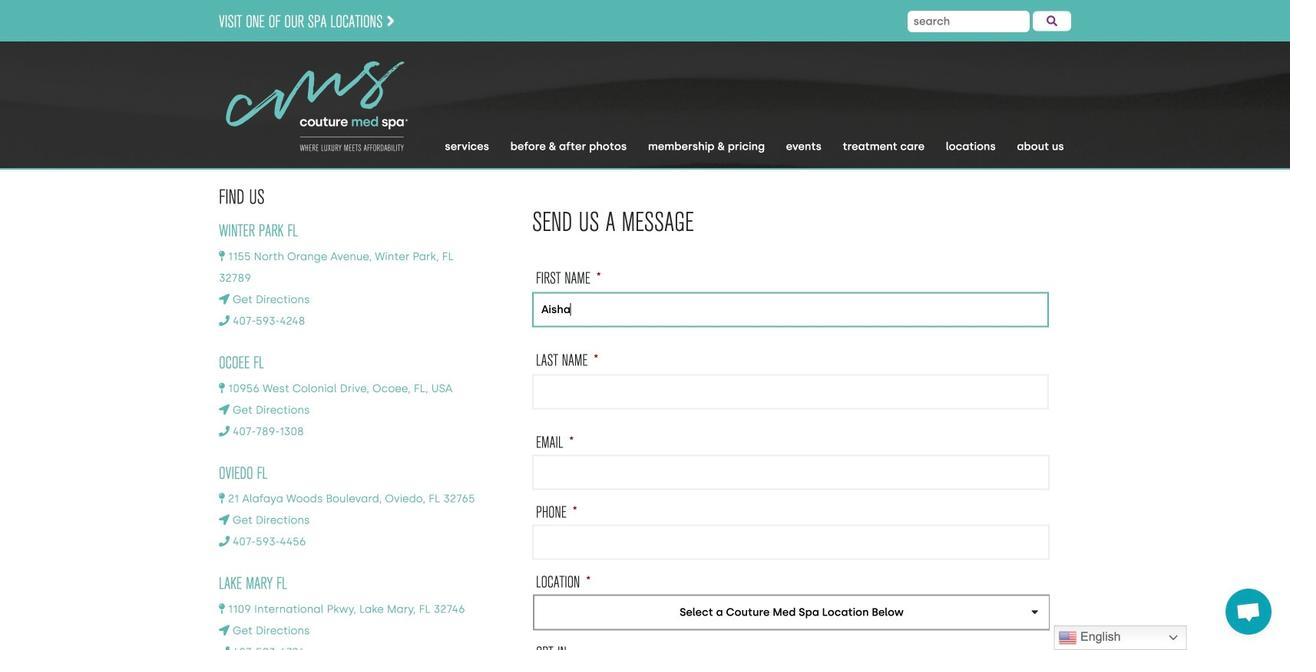 Task type: locate. For each thing, give the bounding box(es) containing it.
map pin image
[[219, 251, 225, 262], [219, 383, 225, 394], [219, 494, 225, 504], [219, 604, 225, 615]]

0 vertical spatial location arrow image
[[219, 294, 230, 305]]

None telephone field
[[532, 525, 1050, 560]]

contact us - couture med spa image
[[219, 52, 415, 160]]

2 map pin image from the top
[[219, 383, 225, 394]]

location arrow image
[[219, 294, 230, 305], [219, 405, 230, 415], [219, 626, 230, 636]]

2 vertical spatial location arrow image
[[219, 626, 230, 636]]

None text field
[[532, 374, 1049, 410]]

1 map pin image from the top
[[219, 251, 225, 262]]

location arrow image
[[219, 515, 230, 526]]

0 vertical spatial phone image
[[219, 316, 230, 326]]

location arrow image for first map pin 'icon' from the top
[[219, 294, 230, 305]]

location arrow image for first map pin 'icon' from the bottom
[[219, 626, 230, 636]]

phone image
[[219, 316, 230, 326], [219, 426, 230, 437], [219, 537, 230, 547]]

4 map pin image from the top
[[219, 604, 225, 615]]

3 location arrow image from the top
[[219, 626, 230, 636]]

phone image for location arrow icon corresponding to 3rd map pin 'icon' from the bottom of the page
[[219, 426, 230, 437]]

2 location arrow image from the top
[[219, 405, 230, 415]]

phone image for location arrow icon corresponding to first map pin 'icon' from the top
[[219, 316, 230, 326]]

1 vertical spatial phone image
[[219, 426, 230, 437]]

1 phone image from the top
[[219, 316, 230, 326]]

1 location arrow image from the top
[[219, 294, 230, 305]]

None text field
[[532, 292, 1049, 327]]

open chat image
[[1226, 589, 1272, 635]]

1 vertical spatial location arrow image
[[219, 405, 230, 415]]

2 vertical spatial phone image
[[219, 537, 230, 547]]

None email field
[[532, 455, 1050, 490]]

3 phone image from the top
[[219, 537, 230, 547]]

2 phone image from the top
[[219, 426, 230, 437]]



Task type: vqa. For each thing, say whether or not it's contained in the screenshot.
phone field
yes



Task type: describe. For each thing, give the bounding box(es) containing it.
angle right image
[[387, 13, 395, 29]]

When autocomplete results are available use up and down arrows to review and enter to go to the desired page. Touch device users, explore by touch or with swipe gestures. text field
[[908, 11, 1030, 32]]

location arrow image for 3rd map pin 'icon' from the bottom of the page
[[219, 405, 230, 415]]

3 map pin image from the top
[[219, 494, 225, 504]]

phone image for location arrow image
[[219, 537, 230, 547]]

phone image
[[219, 647, 230, 650]]

search image
[[1047, 16, 1057, 27]]



